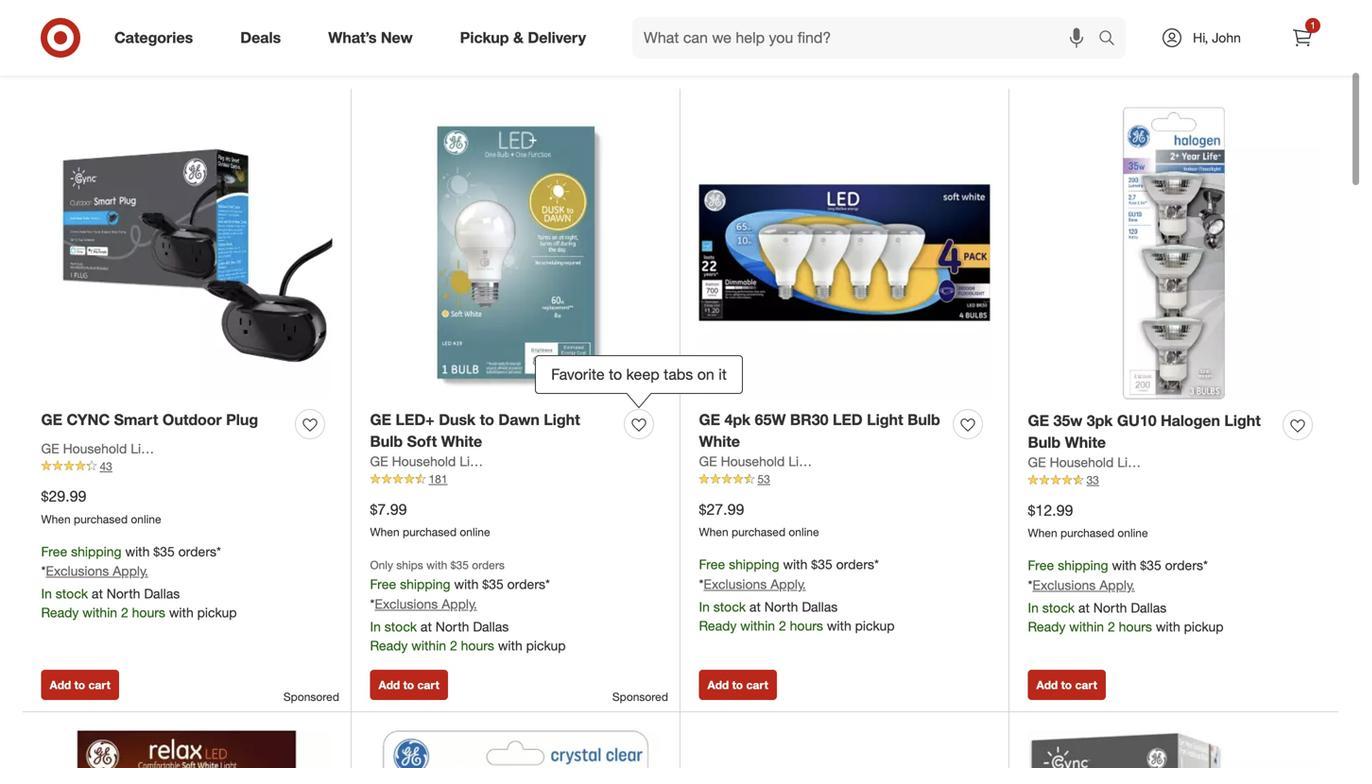 Task type: locate. For each thing, give the bounding box(es) containing it.
* for exclusions apply. button below only ships with $35 orders
[[370, 596, 375, 613]]

keep
[[627, 366, 660, 384]]

0 horizontal spatial pickup
[[460, 28, 509, 47]]

296
[[34, 30, 70, 56]]

2 sponsored from the left
[[612, 690, 668, 704]]

exclusions apply. button down only ships with $35 orders
[[375, 595, 477, 614]]

ge up $29.99
[[41, 441, 59, 457]]

favorite
[[551, 366, 605, 384]]

4 add from the left
[[1037, 678, 1058, 693]]

to for ge led+ dusk to dawn light bulb soft white
[[403, 678, 414, 693]]

north down $29.99 when purchased online
[[107, 586, 140, 602]]

ge up $12.99
[[1028, 454, 1046, 471]]

when inside $12.99 when purchased online
[[1028, 526, 1058, 541]]

pickup & delivery
[[460, 28, 586, 47]]

when for $27.99
[[699, 525, 729, 540]]

exclusions down $29.99 when purchased online
[[46, 563, 109, 580]]

household up 33
[[1050, 454, 1114, 471]]

1 cart from the left
[[88, 678, 110, 693]]

household up 53
[[721, 454, 785, 470]]

65w
[[755, 411, 786, 429]]

north
[[107, 586, 140, 602], [765, 599, 798, 615], [1094, 600, 1127, 616], [436, 619, 469, 635]]

1 add from the left
[[50, 678, 71, 693]]

* down $27.99
[[699, 576, 704, 593]]

pickup inside "link"
[[460, 28, 509, 47]]

white inside ge 35w 3pk gu10 halogen light bulb white
[[1065, 433, 1106, 452]]

results
[[76, 30, 147, 56]]

exclusions down ships
[[375, 596, 438, 613]]

2 horizontal spatial light
[[1225, 412, 1261, 430]]

to
[[609, 366, 622, 384], [480, 411, 494, 429], [74, 678, 85, 693], [403, 678, 414, 693], [732, 678, 743, 693], [1061, 678, 1072, 693]]

ge up $27.99
[[699, 454, 717, 470]]

household
[[63, 441, 127, 457], [392, 454, 456, 470], [721, 454, 785, 470], [1050, 454, 1114, 471]]

delivery right day
[[1146, 36, 1200, 54]]

ge household lighting for smart
[[41, 441, 178, 457]]

household for led+
[[392, 454, 456, 470]]

it
[[719, 366, 727, 384]]

43 link
[[41, 459, 332, 475]]

ge household lighting link up 53
[[699, 453, 836, 471]]

$12.99
[[1028, 501, 1074, 520]]

purchased down $12.99
[[1061, 526, 1115, 541]]

shipping down only ships with $35 orders
[[400, 576, 451, 593]]

ge 25w 4pk g16 incandescent light bulb white, clear bulb image
[[370, 731, 661, 769], [370, 731, 661, 769]]

ge household lighting for 65w
[[699, 454, 836, 470]]

delivery inside "link"
[[528, 28, 586, 47]]

stock down ships
[[385, 619, 417, 635]]

add to cart
[[50, 678, 110, 693], [379, 678, 440, 693], [708, 678, 769, 693], [1037, 678, 1098, 693]]

add to cart button for $7.99
[[370, 670, 448, 701]]

ge left 4pk
[[699, 411, 720, 429]]

purchased for $12.99
[[1061, 526, 1115, 541]]

when inside $27.99 when purchased online
[[699, 525, 729, 540]]

$27.99
[[699, 500, 744, 519]]

pickup & delivery link
[[444, 17, 610, 59]]

0 horizontal spatial delivery
[[528, 28, 586, 47]]

same day delivery
[[1072, 36, 1200, 54]]

cync
[[67, 411, 110, 429]]

ge 4pk 65w br30 led light bulb white link
[[699, 409, 946, 453]]

4 add to cart from the left
[[1037, 678, 1098, 693]]

free
[[41, 543, 67, 560], [699, 556, 725, 573], [1028, 557, 1054, 574], [370, 576, 396, 593]]

ge cync smart outdoor plug link
[[41, 409, 258, 431]]

bulb
[[908, 411, 940, 429], [370, 432, 403, 451], [1028, 433, 1061, 452]]

white down "3pk"
[[1065, 433, 1106, 452]]

when inside $7.99 when purchased online
[[370, 525, 400, 540]]

cart for $27.99
[[746, 678, 769, 693]]

when down $12.99
[[1028, 526, 1058, 541]]

lighting for br30
[[789, 454, 836, 470]]

ge left cync
[[41, 411, 62, 429]]

online down 43 link
[[131, 512, 161, 527]]

1 add to cart button from the left
[[41, 670, 119, 701]]

ge inside ge 35w 3pk gu10 halogen light bulb white
[[1028, 412, 1049, 430]]

light for led
[[867, 411, 904, 429]]

at down $29.99 when purchased online
[[92, 586, 103, 602]]

$35 down $27.99 when purchased online
[[811, 556, 833, 573]]

1 horizontal spatial pickup
[[827, 36, 872, 54]]

orders*
[[178, 543, 221, 560], [836, 556, 879, 573], [1165, 557, 1208, 574], [507, 576, 550, 593]]

within for exclusions apply. button underneath $29.99 when purchased online
[[83, 605, 117, 621]]

add to cart button for $27.99
[[699, 670, 777, 701]]

$7.99 when purchased online
[[370, 500, 490, 540]]

0 horizontal spatial white
[[441, 432, 482, 451]]

ge for ge household lighting 'link' associated with 3pk
[[1028, 454, 1046, 471]]

north down $27.99 when purchased online
[[765, 599, 798, 615]]

bulb for ge 35w 3pk gu10 halogen light bulb white
[[1028, 433, 1061, 452]]

to inside ge led+ dusk to dawn light bulb soft white
[[480, 411, 494, 429]]

2 add to cart button from the left
[[370, 670, 448, 701]]

2 add to cart from the left
[[379, 678, 440, 693]]

ge
[[41, 411, 62, 429], [370, 411, 391, 429], [699, 411, 720, 429], [1028, 412, 1049, 430], [41, 441, 59, 457], [370, 454, 388, 470], [699, 454, 717, 470], [1028, 454, 1046, 471]]

dusk
[[439, 411, 476, 429]]

hours for exclusions apply. button below $12.99 when purchased online
[[1119, 619, 1152, 635]]

shipping down $27.99 when purchased online
[[729, 556, 780, 573]]

free down $29.99
[[41, 543, 67, 560]]

purchased
[[74, 512, 128, 527], [403, 525, 457, 540], [732, 525, 786, 540], [1061, 526, 1115, 541]]

purchased for $27.99
[[732, 525, 786, 540]]

ge household lighting link for 65w
[[699, 453, 836, 471]]

dallas
[[144, 586, 180, 602], [802, 599, 838, 615], [1131, 600, 1167, 616], [473, 619, 509, 635]]

when for $29.99
[[41, 512, 71, 527]]

free shipping with $35 orders* * exclusions apply. in stock at  north dallas ready within 2 hours with pickup down orders
[[370, 576, 566, 654]]

$29.99
[[41, 488, 86, 506]]

hours for exclusions apply. button under $27.99 when purchased online
[[790, 618, 823, 634]]

bulb right led
[[908, 411, 940, 429]]

* down only
[[370, 596, 375, 613]]

orders
[[472, 558, 505, 573]]

1 horizontal spatial bulb
[[908, 411, 940, 429]]

pickup inside button
[[827, 36, 872, 54]]

delivery for same day delivery
[[1146, 36, 1200, 54]]

add to cart for $7.99
[[379, 678, 440, 693]]

ge household lighting
[[41, 441, 178, 457], [370, 454, 507, 470], [699, 454, 836, 470], [1028, 454, 1165, 471]]

0 horizontal spatial sponsored
[[283, 690, 339, 704]]

purchased inside $12.99 when purchased online
[[1061, 526, 1115, 541]]

ge household lighting link up 33
[[1028, 454, 1165, 472]]

1 horizontal spatial light
[[867, 411, 904, 429]]

ge household lighting up 181
[[370, 454, 507, 470]]

shipping
[[71, 543, 122, 560], [729, 556, 780, 573], [1058, 557, 1109, 574], [400, 576, 451, 593]]

ge 35w 3pk gu10 halogen light bulb white image
[[1028, 107, 1320, 399], [1028, 107, 1320, 399]]

online
[[131, 512, 161, 527], [460, 525, 490, 540], [789, 525, 819, 540], [1118, 526, 1148, 541]]

light inside ge 4pk 65w br30 led light bulb white
[[867, 411, 904, 429]]

household up "43" at the bottom of the page
[[63, 441, 127, 457]]

delivery inside button
[[1146, 36, 1200, 54]]

light right halogen
[[1225, 412, 1261, 430]]

pickup
[[460, 28, 509, 47], [827, 36, 872, 54]]

shipping button
[[1220, 25, 1327, 66]]

add to cart button for $12.99
[[1028, 670, 1106, 701]]

cart for $29.99
[[88, 678, 110, 693]]

ge for ge led+ dusk to dawn light bulb soft white link
[[370, 411, 391, 429]]

ge left led+
[[370, 411, 391, 429]]

ge led+ dusk to dawn light bulb soft white image
[[370, 107, 661, 399], [370, 107, 661, 399]]

free shipping with $35 orders* * exclusions apply. in stock at  north dallas ready within 2 hours with pickup
[[41, 543, 237, 621], [699, 556, 895, 634], [1028, 557, 1224, 635], [370, 576, 566, 654]]

2
[[121, 605, 128, 621], [779, 618, 786, 634], [1108, 619, 1115, 635], [450, 638, 457, 654]]

ge household lighting link for dusk
[[370, 453, 507, 471]]

stock down $27.99 when purchased online
[[714, 599, 746, 615]]

free shipping with $35 orders* * exclusions apply. in stock at  north dallas ready within 2 hours with pickup down $27.99 when purchased online
[[699, 556, 895, 634]]

light for halogen
[[1225, 412, 1261, 430]]

bulb inside ge 35w 3pk gu10 halogen light bulb white
[[1028, 433, 1061, 452]]

3 add to cart button from the left
[[699, 670, 777, 701]]

white down the dusk
[[441, 432, 482, 451]]

household down soft
[[392, 454, 456, 470]]

ge inside ge led+ dusk to dawn light bulb soft white
[[370, 411, 391, 429]]

ge household lighting link up 181
[[370, 453, 507, 471]]

ge household lighting link up "43" at the bottom of the page
[[41, 440, 178, 459]]

lighting down ge cync smart outdoor plug link
[[131, 441, 178, 457]]

hi, john
[[1193, 29, 1241, 46]]

stock
[[56, 586, 88, 602], [714, 599, 746, 615], [1043, 600, 1075, 616], [385, 619, 417, 635]]

0 horizontal spatial light
[[544, 411, 580, 429]]

online down "53" 'link'
[[789, 525, 819, 540]]

add
[[50, 678, 71, 693], [379, 678, 400, 693], [708, 678, 729, 693], [1037, 678, 1058, 693]]

bulb inside ge 4pk 65w br30 led light bulb white
[[908, 411, 940, 429]]

sponsored
[[283, 690, 339, 704], [612, 690, 668, 704]]

online inside $29.99 when purchased online
[[131, 512, 161, 527]]

online for $27.99
[[789, 525, 819, 540]]

within for exclusions apply. button below $12.99 when purchased online
[[1070, 619, 1104, 635]]

online inside $7.99 when purchased online
[[460, 525, 490, 540]]

white inside ge 4pk 65w br30 led light bulb white
[[699, 432, 740, 451]]

lighting
[[131, 441, 178, 457], [460, 454, 507, 470], [789, 454, 836, 470], [1118, 454, 1165, 471]]

add to cart button
[[41, 670, 119, 701], [370, 670, 448, 701], [699, 670, 777, 701], [1028, 670, 1106, 701]]

3 add to cart from the left
[[708, 678, 769, 693]]

bulb down 35w
[[1028, 433, 1061, 452]]

within for exclusions apply. button under $27.99 when purchased online
[[741, 618, 775, 634]]

296 results
[[34, 30, 147, 56]]

within
[[83, 605, 117, 621], [741, 618, 775, 634], [1070, 619, 1104, 635], [412, 638, 446, 654]]

lighting for gu10
[[1118, 454, 1165, 471]]

search button
[[1090, 17, 1136, 62]]

exclusions
[[46, 563, 109, 580], [704, 576, 767, 593], [1033, 577, 1096, 594], [375, 596, 438, 613]]

led
[[833, 411, 863, 429]]

$12.99 when purchased online
[[1028, 501, 1148, 541]]

apply. down $12.99 when purchased online
[[1100, 577, 1135, 594]]

lighting down ge 35w 3pk gu10 halogen light bulb white
[[1118, 454, 1165, 471]]

hours for exclusions apply. button underneath $29.99 when purchased online
[[132, 605, 165, 621]]

exclusions apply. button
[[46, 562, 148, 581], [704, 575, 806, 594], [1033, 576, 1135, 595], [375, 595, 477, 614]]

ge left 35w
[[1028, 412, 1049, 430]]

on
[[698, 366, 715, 384]]

white
[[441, 432, 482, 451], [699, 432, 740, 451], [1065, 433, 1106, 452]]

led+
[[396, 411, 435, 429]]

tabs
[[664, 366, 693, 384]]

apply. down $29.99 when purchased online
[[113, 563, 148, 580]]

lighting down ge led+ dusk to dawn light bulb soft white
[[460, 454, 507, 470]]

cart
[[88, 678, 110, 693], [417, 678, 440, 693], [746, 678, 769, 693], [1075, 678, 1098, 693]]

35w
[[1054, 412, 1083, 430]]

$7.99
[[370, 500, 407, 519]]

light
[[544, 411, 580, 429], [867, 411, 904, 429], [1225, 412, 1261, 430]]

white for ge 4pk 65w br30 led light bulb white
[[699, 432, 740, 451]]

ge household lighting link
[[41, 440, 178, 459], [370, 453, 507, 471], [699, 453, 836, 471], [1028, 454, 1165, 472]]

purchased down $27.99
[[732, 525, 786, 540]]

free shipping with $35 orders* * exclusions apply. in stock at  north dallas ready within 2 hours with pickup down $29.99 when purchased online
[[41, 543, 237, 621]]

3 cart from the left
[[746, 678, 769, 693]]

light inside ge led+ dusk to dawn light bulb soft white
[[544, 411, 580, 429]]

purchased inside $27.99 when purchased online
[[732, 525, 786, 540]]

outdoor
[[163, 411, 222, 429]]

$35 left orders
[[451, 558, 469, 573]]

cart for $7.99
[[417, 678, 440, 693]]

ge inside ge 4pk 65w br30 led light bulb white
[[699, 411, 720, 429]]

* for exclusions apply. button below $12.99 when purchased online
[[1028, 577, 1033, 594]]

when down $27.99
[[699, 525, 729, 540]]

purchased inside $7.99 when purchased online
[[403, 525, 457, 540]]

ge for ge 35w 3pk gu10 halogen light bulb white link
[[1028, 412, 1049, 430]]

ge smart dimmer light switch image
[[1028, 731, 1320, 769], [1028, 731, 1320, 769]]

2 horizontal spatial bulb
[[1028, 433, 1061, 452]]

bulb left soft
[[370, 432, 403, 451]]

ge household lighting up "43" at the bottom of the page
[[41, 441, 178, 457]]

light right dawn
[[544, 411, 580, 429]]

4 cart from the left
[[1075, 678, 1098, 693]]

when down $7.99
[[370, 525, 400, 540]]

2 add from the left
[[379, 678, 400, 693]]

when for $12.99
[[1028, 526, 1058, 541]]

1 horizontal spatial sponsored
[[612, 690, 668, 704]]

* down $29.99
[[41, 563, 46, 580]]

pickup for pickup
[[827, 36, 872, 54]]

online down 33 link on the bottom
[[1118, 526, 1148, 541]]

in
[[41, 586, 52, 602], [699, 599, 710, 615], [1028, 600, 1039, 616], [370, 619, 381, 635]]

delivery for pickup & delivery
[[528, 28, 586, 47]]

online up orders
[[460, 525, 490, 540]]

purchased inside $29.99 when purchased online
[[74, 512, 128, 527]]

$35 down $12.99 when purchased online
[[1140, 557, 1162, 574]]

ge household lighting up 53
[[699, 454, 836, 470]]

add to cart for $12.99
[[1037, 678, 1098, 693]]

white down 4pk
[[699, 432, 740, 451]]

pickup button
[[792, 25, 885, 66]]

ge 4pk 65w br30 led light bulb white image
[[699, 107, 990, 399], [699, 107, 990, 399]]

at
[[92, 586, 103, 602], [750, 599, 761, 615], [1079, 600, 1090, 616], [421, 619, 432, 635]]

light inside ge 35w 3pk gu10 halogen light bulb white
[[1225, 412, 1261, 430]]

exclusions down $12.99 when purchased online
[[1033, 577, 1096, 594]]

0 horizontal spatial bulb
[[370, 432, 403, 451]]

halogen
[[1161, 412, 1221, 430]]

4 add to cart button from the left
[[1028, 670, 1106, 701]]

lighting down ge 4pk 65w br30 led light bulb white at the right of page
[[789, 454, 836, 470]]

when down $29.99
[[41, 512, 71, 527]]

1 horizontal spatial white
[[699, 432, 740, 451]]

apply. down only ships with $35 orders
[[442, 596, 477, 613]]

* down $12.99
[[1028, 577, 1033, 594]]

3 add from the left
[[708, 678, 729, 693]]

ge cync smart outdoor plug image
[[41, 107, 332, 399], [41, 107, 332, 399]]

purchased down $29.99
[[74, 512, 128, 527]]

ge household lighting up 33
[[1028, 454, 1165, 471]]

bulb inside ge led+ dusk to dawn light bulb soft white
[[370, 432, 403, 451]]

exclusions apply. button down $29.99 when purchased online
[[46, 562, 148, 581]]

pickup
[[197, 605, 237, 621], [855, 618, 895, 634], [1184, 619, 1224, 635], [526, 638, 566, 654]]

ge 4pk 10.5w 75w equivalent relax led hd light bulbs soft white image
[[41, 731, 332, 769], [41, 731, 332, 769]]

white inside ge led+ dusk to dawn light bulb soft white
[[441, 432, 482, 451]]

ge household lighting link for 3pk
[[1028, 454, 1165, 472]]

2 horizontal spatial white
[[1065, 433, 1106, 452]]

ge cync smart outdoor plug
[[41, 411, 258, 429]]

2 cart from the left
[[417, 678, 440, 693]]

ge for ge household lighting 'link' corresponding to smart
[[41, 441, 59, 457]]

1 add to cart from the left
[[50, 678, 110, 693]]

free down $27.99
[[699, 556, 725, 573]]

181 link
[[370, 471, 661, 488]]

ge up $7.99
[[370, 454, 388, 470]]

household for 35w
[[1050, 454, 1114, 471]]

light right led
[[867, 411, 904, 429]]

ge household lighting for dusk
[[370, 454, 507, 470]]

favorite to keep tabs on it
[[551, 366, 727, 384]]

when inside $29.99 when purchased online
[[41, 512, 71, 527]]

delivery right &
[[528, 28, 586, 47]]

purchased up only ships with $35 orders
[[403, 525, 457, 540]]

online inside $12.99 when purchased online
[[1118, 526, 1148, 541]]

online inside $27.99 when purchased online
[[789, 525, 819, 540]]

online for $29.99
[[131, 512, 161, 527]]

1 horizontal spatial delivery
[[1146, 36, 1200, 54]]



Task type: describe. For each thing, give the bounding box(es) containing it.
pickup for pickup & delivery
[[460, 28, 509, 47]]

categories link
[[98, 17, 217, 59]]

add for $29.99
[[50, 678, 71, 693]]

light for dawn
[[544, 411, 580, 429]]

day
[[1116, 36, 1142, 54]]

purchased for $7.99
[[403, 525, 457, 540]]

ships
[[396, 558, 423, 573]]

dawn
[[499, 411, 540, 429]]

household for 4pk
[[721, 454, 785, 470]]

when for $7.99
[[370, 525, 400, 540]]

ge 35w 3pk gu10 halogen light bulb white link
[[1028, 410, 1276, 454]]

free down only
[[370, 576, 396, 593]]

4pk
[[725, 411, 751, 429]]

ge led+ dusk to dawn light bulb soft white
[[370, 411, 580, 451]]

add for $12.99
[[1037, 678, 1058, 693]]

free shipping with $35 orders* * exclusions apply. in stock at  north dallas ready within 2 hours with pickup down $12.99 when purchased online
[[1028, 557, 1224, 635]]

ge for ge household lighting 'link' for dusk
[[370, 454, 388, 470]]

ge for ge 4pk 65w br30 led light bulb white "link"
[[699, 411, 720, 429]]

shipping down $12.99 when purchased online
[[1058, 557, 1109, 574]]

1 sponsored from the left
[[283, 690, 339, 704]]

$29.99 when purchased online
[[41, 488, 161, 527]]

ge for ge cync smart outdoor plug link
[[41, 411, 62, 429]]

shipping down $29.99 when purchased online
[[71, 543, 122, 560]]

bulb for ge 4pk 65w br30 led light bulb white
[[908, 411, 940, 429]]

shipping
[[1255, 36, 1315, 54]]

1 link
[[1282, 17, 1324, 59]]

33 link
[[1028, 472, 1320, 489]]

to for ge 4pk 65w br30 led light bulb white
[[732, 678, 743, 693]]

* for exclusions apply. button under $27.99 when purchased online
[[699, 576, 704, 593]]

smart
[[114, 411, 158, 429]]

john
[[1212, 29, 1241, 46]]

add to cart button for $29.99
[[41, 670, 119, 701]]

3pk
[[1087, 412, 1113, 430]]

What can we help you find? suggestions appear below search field
[[633, 17, 1103, 59]]

ge household lighting for 3pk
[[1028, 454, 1165, 471]]

43
[[100, 459, 112, 474]]

$35 down $29.99 when purchased online
[[153, 543, 175, 560]]

same
[[1072, 36, 1111, 54]]

same day delivery button
[[1037, 25, 1213, 66]]

$27.99 when purchased online
[[699, 500, 819, 540]]

53
[[758, 472, 770, 487]]

* for exclusions apply. button underneath $29.99 when purchased online
[[41, 563, 46, 580]]

soft
[[407, 432, 437, 451]]

apply. down $27.99 when purchased online
[[771, 576, 806, 593]]

cart for $12.99
[[1075, 678, 1098, 693]]

lighting for to
[[460, 454, 507, 470]]

53 link
[[699, 471, 990, 488]]

north down only ships with $35 orders
[[436, 619, 469, 635]]

to for ge 35w 3pk gu10 halogen light bulb white
[[1061, 678, 1072, 693]]

ge for ge household lighting 'link' for 65w
[[699, 454, 717, 470]]

stock down $29.99 when purchased online
[[56, 586, 88, 602]]

plug
[[226, 411, 258, 429]]

to for ge cync smart outdoor plug
[[74, 678, 85, 693]]

only ships with $35 orders
[[370, 558, 505, 573]]

new
[[381, 28, 413, 47]]

33
[[1087, 473, 1099, 488]]

lighting for outdoor
[[131, 441, 178, 457]]

hours for exclusions apply. button below only ships with $35 orders
[[461, 638, 494, 654]]

free down $12.99
[[1028, 557, 1054, 574]]

gu10
[[1117, 412, 1157, 430]]

ge 35w 3pk gu10 halogen light bulb white
[[1028, 412, 1261, 452]]

only
[[370, 558, 393, 573]]

online for $7.99
[[460, 525, 490, 540]]

add to cart for $29.99
[[50, 678, 110, 693]]

$35 down orders
[[482, 576, 504, 593]]

deals link
[[224, 17, 305, 59]]

1
[[1311, 19, 1316, 31]]

household for cync
[[63, 441, 127, 457]]

within for exclusions apply. button below only ships with $35 orders
[[412, 638, 446, 654]]

add to cart for $27.99
[[708, 678, 769, 693]]

at down $12.99 when purchased online
[[1079, 600, 1090, 616]]

at down $27.99 when purchased online
[[750, 599, 761, 615]]

ge 4pk 65w br30 led light bulb white
[[699, 411, 940, 451]]

bulb for ge led+ dusk to dawn light bulb soft white
[[370, 432, 403, 451]]

what's new
[[328, 28, 413, 47]]

stock down $12.99 when purchased online
[[1043, 600, 1075, 616]]

deals
[[240, 28, 281, 47]]

exclusions apply. button down $12.99 when purchased online
[[1033, 576, 1135, 595]]

add for $27.99
[[708, 678, 729, 693]]

ge household lighting link for smart
[[41, 440, 178, 459]]

add for $7.99
[[379, 678, 400, 693]]

181
[[429, 472, 448, 487]]

online for $12.99
[[1118, 526, 1148, 541]]

north down $12.99 when purchased online
[[1094, 600, 1127, 616]]

exclusions down $27.99 when purchased online
[[704, 576, 767, 593]]

br30
[[790, 411, 829, 429]]

ge led+ dusk to dawn light bulb soft white link
[[370, 409, 617, 453]]

search
[[1090, 30, 1136, 49]]

categories
[[114, 28, 193, 47]]

&
[[513, 28, 524, 47]]

purchased for $29.99
[[74, 512, 128, 527]]

exclusions apply. button down $27.99 when purchased online
[[704, 575, 806, 594]]

white for ge 35w 3pk gu10 halogen light bulb white
[[1065, 433, 1106, 452]]

what's new link
[[312, 17, 436, 59]]

hi,
[[1193, 29, 1209, 46]]

at down only ships with $35 orders
[[421, 619, 432, 635]]

what's
[[328, 28, 377, 47]]



Task type: vqa. For each thing, say whether or not it's contained in the screenshot.
Delivery for Pickup & Delivery
yes



